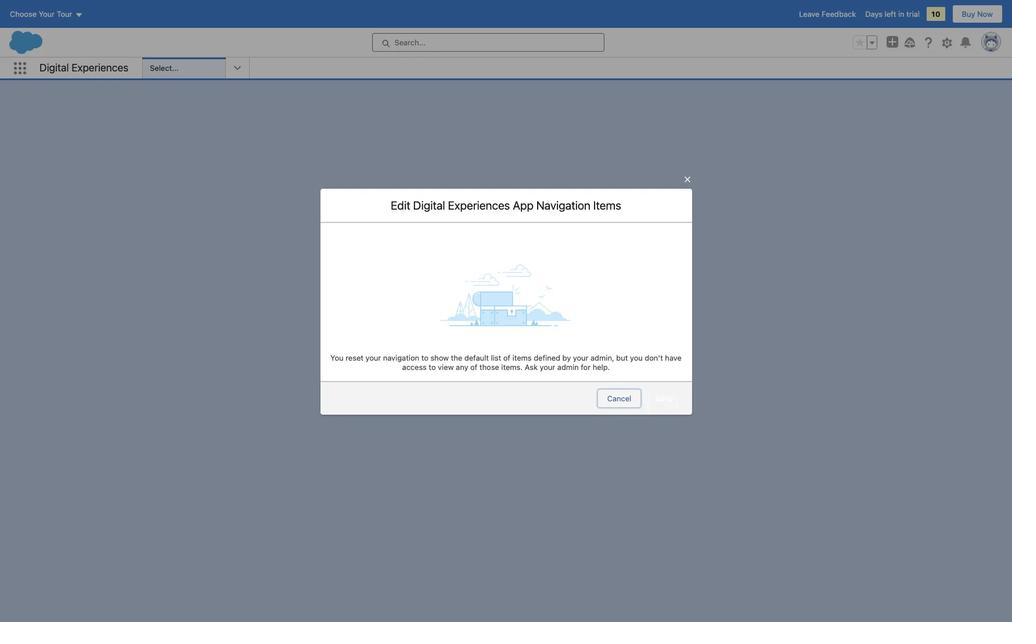 Task type: describe. For each thing, give the bounding box(es) containing it.
access
[[402, 363, 427, 372]]

1 vertical spatial digital
[[413, 199, 445, 212]]

days
[[866, 9, 883, 19]]

those
[[480, 363, 500, 372]]

navigation
[[383, 353, 420, 363]]

1 horizontal spatial of
[[504, 353, 511, 363]]

for
[[581, 363, 591, 372]]

by
[[563, 353, 571, 363]]

admin,
[[591, 353, 615, 363]]

trial
[[907, 9, 921, 19]]

workspace tabs for digital experiences tab list
[[250, 58, 1013, 78]]

show
[[431, 353, 449, 363]]

left
[[885, 9, 897, 19]]

view
[[438, 363, 454, 372]]

have
[[666, 353, 682, 363]]

save button
[[646, 389, 683, 408]]

1 horizontal spatial your
[[540, 363, 556, 372]]

any
[[456, 363, 469, 372]]

cancel
[[608, 394, 632, 403]]

buy now button
[[953, 5, 1004, 23]]

app
[[513, 199, 534, 212]]

you
[[630, 353, 643, 363]]

0 vertical spatial digital
[[40, 61, 69, 74]]

default
[[465, 353, 489, 363]]

2 horizontal spatial your
[[573, 353, 589, 363]]

leave feedback
[[800, 9, 857, 19]]

0 horizontal spatial of
[[471, 363, 478, 372]]

1 vertical spatial experiences
[[448, 199, 510, 212]]

items.
[[502, 363, 523, 372]]

buy now
[[963, 9, 994, 19]]

leave feedback link
[[800, 9, 857, 19]]

defined
[[534, 353, 561, 363]]

items
[[594, 199, 622, 212]]

now
[[978, 9, 994, 19]]



Task type: vqa. For each thing, say whether or not it's contained in the screenshot.
"Any"
yes



Task type: locate. For each thing, give the bounding box(es) containing it.
feedback
[[822, 9, 857, 19]]

group
[[854, 35, 878, 49]]

0 vertical spatial experiences
[[72, 61, 128, 74]]

to
[[422, 353, 429, 363], [429, 363, 436, 372]]

10
[[932, 9, 941, 19]]

experiences
[[72, 61, 128, 74], [448, 199, 510, 212]]

of
[[504, 353, 511, 363], [471, 363, 478, 372]]

leave
[[800, 9, 820, 19]]

you
[[331, 353, 344, 363]]

of right any
[[471, 363, 478, 372]]

in
[[899, 9, 905, 19]]

reset
[[346, 353, 364, 363]]

your right the reset
[[366, 353, 381, 363]]

admin
[[558, 363, 579, 372]]

digital
[[40, 61, 69, 74], [413, 199, 445, 212]]

your right "ask"
[[540, 363, 556, 372]]

1 horizontal spatial experiences
[[448, 199, 510, 212]]

the
[[451, 353, 463, 363]]

1 horizontal spatial to
[[429, 363, 436, 372]]

0 horizontal spatial experiences
[[72, 61, 128, 74]]

search...
[[395, 38, 426, 47]]

0 horizontal spatial digital
[[40, 61, 69, 74]]

but
[[617, 353, 628, 363]]

you reset your navigation to show the default list of items defined by your admin, but you don't have access to view any of those items. ask your admin for help.
[[331, 353, 682, 372]]

days left in trial
[[866, 9, 921, 19]]

save
[[656, 394, 673, 403]]

select...
[[150, 63, 179, 73]]

don't
[[645, 353, 664, 363]]

cancel button
[[598, 389, 642, 408]]

search... button
[[372, 33, 605, 52]]

your
[[366, 353, 381, 363], [573, 353, 589, 363], [540, 363, 556, 372]]

buy
[[963, 9, 976, 19]]

your right the by
[[573, 353, 589, 363]]

0 horizontal spatial to
[[422, 353, 429, 363]]

edit
[[391, 199, 411, 212]]

digital experiences
[[40, 61, 128, 74]]

0 horizontal spatial your
[[366, 353, 381, 363]]

1 horizontal spatial digital
[[413, 199, 445, 212]]

items
[[513, 353, 532, 363]]

app navigation
[[14, 58, 40, 78]]

navigation
[[537, 199, 591, 212]]

select... link
[[148, 58, 226, 78]]

of right list
[[504, 353, 511, 363]]

help.
[[593, 363, 610, 372]]

to left view
[[429, 363, 436, 372]]

edit digital experiences app navigation items
[[391, 199, 622, 212]]

ask
[[525, 363, 538, 372]]

to left show
[[422, 353, 429, 363]]

list
[[491, 353, 502, 363]]



